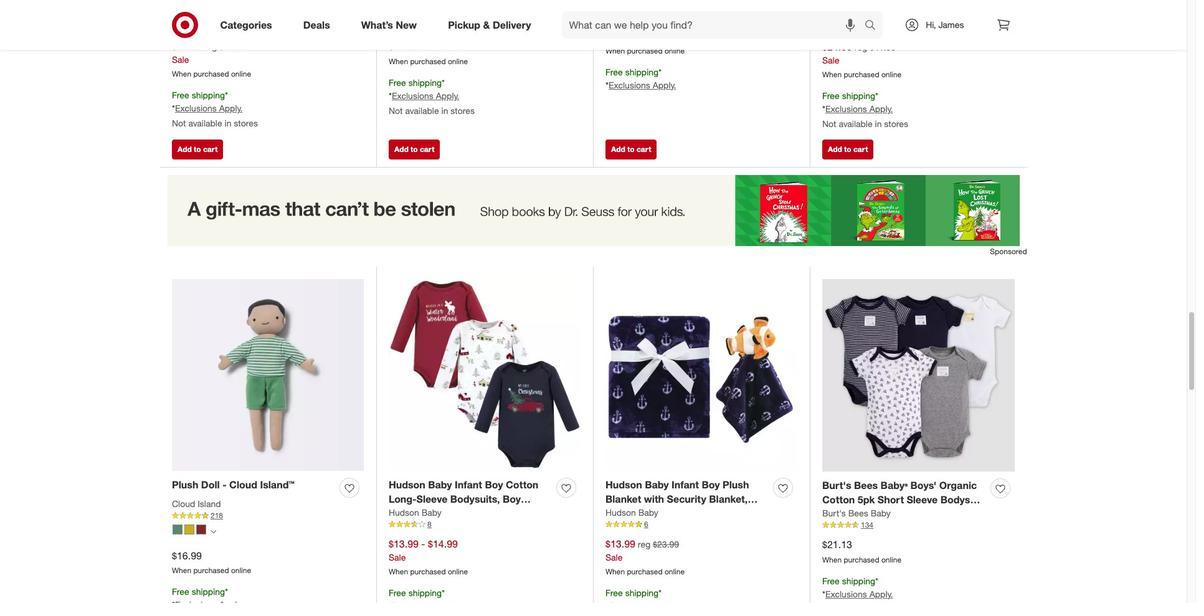 Task type: vqa. For each thing, say whether or not it's contained in the screenshot.
the Flavor within Temptations Indoor Care Chicken Flavor Crunchy Cat Treats
no



Task type: describe. For each thing, give the bounding box(es) containing it.
bees for baby®
[[854, 479, 878, 492]]

hudson baby link for 8
[[389, 507, 442, 519]]

- inside "burt's bees baby® boys' organic cotton 5pk short sleeve bodysuit set solid/stripes - blueberry"
[[905, 508, 909, 520]]

add to cart for second add to cart button from right
[[611, 145, 651, 154]]

hudson left categories
[[172, 9, 202, 20]]

burt's bees baby link
[[823, 507, 891, 520]]

$13.99 for reg
[[606, 538, 636, 550]]

2 horizontal spatial free shipping *
[[606, 588, 662, 598]]

$21.13 when purchased online
[[823, 539, 902, 565]]

pickup
[[448, 18, 481, 31]]

0 horizontal spatial free shipping * * exclusions apply. not available in stores
[[172, 90, 258, 128]]

hi, james
[[926, 19, 964, 30]]

bodysuit
[[941, 494, 983, 506]]

purchased down 11 at the top of page
[[844, 70, 880, 79]]

baby®
[[881, 479, 908, 492]]

free shipping * * exclusions apply. for $45.00
[[606, 67, 676, 90]]

& for delivery
[[483, 18, 490, 31]]

advertisement region
[[160, 175, 1027, 246]]

infant for security
[[672, 479, 699, 491]]

sale for 8
[[389, 552, 406, 563]]

$41.99 for 1st add to cart button from the right
[[870, 42, 896, 53]]

baby inside burt's bees baby link
[[871, 508, 891, 519]]

set
[[823, 508, 838, 520]]

organic
[[940, 479, 977, 492]]

green image
[[173, 525, 183, 535]]

infant for bodysuits,
[[455, 479, 482, 491]]

boy for bodysuits,
[[485, 479, 503, 491]]

categories
[[220, 18, 272, 31]]

0 horizontal spatial reg
[[204, 41, 217, 52]]

when inside the $45.00 when purchased online
[[606, 46, 625, 55]]

size
[[680, 507, 700, 520]]

cotton inside 'hudson baby infant boy cotton long-sleeve bodysuits, boy holiday village'
[[506, 479, 539, 491]]

$24.99 reg $41.99 sale when purchased online for 4th add to cart button from the right
[[172, 40, 251, 79]]

8 link
[[389, 519, 581, 530]]

bodysuits,
[[450, 493, 500, 506]]

$23.99
[[653, 539, 679, 550]]

1 plush from the left
[[172, 479, 198, 491]]

when inside $24.99 when purchased online
[[389, 57, 408, 66]]

doll
[[201, 479, 220, 491]]

in for 1st add to cart button from the right
[[875, 118, 882, 129]]

burt's bees baby
[[823, 508, 891, 519]]

purchased inside "$16.99 when purchased online"
[[193, 566, 229, 575]]

when inside $13.99 - $14.99 sale when purchased online
[[389, 567, 408, 576]]

apply. for $24.99
[[436, 90, 459, 101]]

sale for 6
[[606, 552, 623, 563]]

james
[[939, 19, 964, 30]]

long-
[[389, 493, 417, 506]]

plush doll - cloud island™ link
[[172, 478, 295, 492]]

burt's bees baby® boys' organic cotton 5pk short sleeve bodysuit set solid/stripes - blueberry
[[823, 479, 983, 520]]

hudson baby for 8
[[389, 507, 442, 518]]

$45.00 when purchased online
[[606, 29, 685, 55]]

purchased inside $13.99 - $14.99 sale when purchased online
[[410, 567, 446, 576]]

hudson baby infant boy cotton long-sleeve bodysuits, boy holiday village
[[389, 479, 539, 520]]

cloud island for $45.00
[[606, 9, 655, 20]]

1 add from the left
[[178, 145, 192, 154]]

1 horizontal spatial available
[[405, 105, 439, 116]]

$16.99
[[172, 549, 202, 562]]

lambs
[[389, 9, 415, 20]]

pickup & delivery
[[448, 18, 531, 31]]

deals
[[303, 18, 330, 31]]

online inside $13.99 - $14.99 sale when purchased online
[[448, 567, 468, 576]]

$24.99 reg $41.99 sale when purchased online for 1st add to cart button from the right
[[823, 41, 902, 79]]

$41.99 for 4th add to cart button from the right
[[219, 41, 246, 52]]

to for 4th add to cart button from the right
[[194, 145, 201, 154]]

boy right the bodysuits,
[[503, 493, 521, 506]]

online inside the $45.00 when purchased online
[[665, 46, 685, 55]]

hudson left search
[[823, 10, 853, 21]]

- inside plush doll - cloud island™ link
[[223, 479, 227, 491]]

cloud island link for $45.00
[[606, 9, 655, 21]]

2 horizontal spatial free shipping * * exclusions apply. not available in stores
[[823, 90, 909, 129]]

pickup & delivery link
[[438, 11, 547, 39]]

1 horizontal spatial not
[[389, 105, 403, 116]]

$13.99 - $14.99 sale when purchased online
[[389, 538, 468, 576]]

exclusions for $21.13
[[826, 589, 867, 599]]

134
[[861, 520, 874, 530]]

cotton inside "burt's bees baby® boys' organic cotton 5pk short sleeve bodysuit set solid/stripes - blueberry"
[[823, 494, 855, 506]]

one
[[658, 507, 677, 520]]

$14.99
[[428, 538, 458, 550]]

delivery
[[493, 18, 531, 31]]

island™
[[260, 479, 295, 491]]

$13.99 for -
[[389, 538, 419, 550]]

hudson down long-
[[389, 507, 419, 518]]

$13.99 reg $23.99 sale when purchased online
[[606, 538, 685, 576]]

in for 4th add to cart button from the right
[[225, 118, 231, 128]]

2 add from the left
[[394, 145, 409, 154]]

blueberry
[[912, 508, 959, 520]]

lambs & ivy
[[389, 9, 437, 20]]

0 horizontal spatial available
[[188, 118, 222, 128]]

purchased inside $24.99 when purchased online
[[410, 57, 446, 66]]

baby inside hudson baby infant boy plush blanket with security blanket, clownfish, one size
[[645, 479, 669, 491]]

purchased inside $21.13 when purchased online
[[844, 555, 880, 565]]

$21.13
[[823, 539, 853, 551]]

purchased inside the $45.00 when purchased online
[[627, 46, 663, 55]]

village
[[427, 507, 459, 520]]

when inside $13.99 reg $23.99 sale when purchased online
[[606, 567, 625, 576]]

free shipping * for $13.99 - $14.99
[[389, 588, 445, 598]]

cloud for $45.00
[[606, 9, 629, 20]]

when inside $21.13 when purchased online
[[823, 555, 842, 565]]

plush inside hudson baby infant boy plush blanket with security blanket, clownfish, one size
[[723, 479, 749, 491]]

218
[[211, 511, 223, 521]]

5pk
[[858, 494, 875, 506]]

$45.00
[[606, 29, 636, 42]]

plush doll - cloud island™
[[172, 479, 295, 491]]

holiday
[[389, 507, 424, 520]]

4 cart from the left
[[854, 145, 868, 154]]

218 link
[[172, 511, 364, 522]]

to for second add to cart button from right
[[628, 145, 635, 154]]



Task type: locate. For each thing, give the bounding box(es) containing it.
0 horizontal spatial infant
[[455, 479, 482, 491]]

boy for security
[[702, 479, 720, 491]]

search
[[860, 20, 890, 32]]

2 burt's from the top
[[823, 508, 846, 519]]

cloud island up $45.00
[[606, 9, 655, 20]]

available
[[405, 105, 439, 116], [188, 118, 222, 128], [839, 118, 873, 129]]

4 add to cart from the left
[[828, 145, 868, 154]]

0 vertical spatial cloud
[[606, 9, 629, 20]]

cloud right doll
[[229, 479, 257, 491]]

- left the blueberry on the right
[[905, 508, 909, 520]]

3 to from the left
[[628, 145, 635, 154]]

not
[[389, 105, 403, 116], [172, 118, 186, 128], [823, 118, 837, 129]]

2 plush from the left
[[723, 479, 749, 491]]

cloud island link for $16.99
[[172, 498, 221, 511]]

cotton
[[506, 479, 539, 491], [823, 494, 855, 506]]

all colors element
[[211, 528, 216, 535]]

0 vertical spatial bees
[[854, 479, 878, 492]]

1 horizontal spatial cloud
[[229, 479, 257, 491]]

sale inside $13.99 reg $23.99 sale when purchased online
[[606, 552, 623, 563]]

hudson baby infant boy cotton long-sleeve bodysuits, boy holiday village image
[[389, 279, 581, 471], [389, 279, 581, 471]]

$13.99 down holiday
[[389, 538, 419, 550]]

3 add to cart from the left
[[611, 145, 651, 154]]

to
[[194, 145, 201, 154], [411, 145, 418, 154], [628, 145, 635, 154], [845, 145, 852, 154]]

sale
[[172, 54, 189, 65], [823, 55, 840, 66], [389, 552, 406, 563], [606, 552, 623, 563]]

1 horizontal spatial reg
[[638, 539, 651, 550]]

sleeve
[[417, 493, 448, 506], [907, 494, 938, 506]]

0 vertical spatial island
[[631, 9, 655, 20]]

online inside $13.99 reg $23.99 sale when purchased online
[[665, 567, 685, 576]]

purchased down the new
[[410, 57, 446, 66]]

burt's bees baby® boys' organic cotton 5pk short sleeve bodysuit set solid/stripes - blueberry link
[[823, 479, 986, 520]]

burt's for burt's bees baby
[[823, 508, 846, 519]]

cloud up mustard image
[[172, 499, 195, 509]]

infant
[[455, 479, 482, 491], [672, 479, 699, 491]]

1 vertical spatial bees
[[849, 508, 869, 519]]

$41.99 down categories
[[219, 41, 246, 52]]

0 vertical spatial free shipping * * exclusions apply.
[[606, 67, 676, 90]]

exclusions apply. button
[[609, 79, 676, 91], [392, 90, 459, 102], [175, 102, 243, 115], [826, 103, 893, 115], [826, 588, 893, 601]]

& right pickup
[[483, 18, 490, 31]]

1 vertical spatial -
[[905, 508, 909, 520]]

2 horizontal spatial -
[[905, 508, 909, 520]]

cart
[[203, 145, 218, 154], [420, 145, 435, 154], [637, 145, 651, 154], [854, 145, 868, 154]]

exclusions for $24.99
[[392, 90, 434, 101]]

2 horizontal spatial reg
[[855, 42, 868, 53]]

2 horizontal spatial available
[[839, 118, 873, 129]]

1 horizontal spatial free shipping *
[[389, 588, 445, 598]]

4 add to cart button from the left
[[823, 140, 874, 160]]

bees up 134
[[849, 508, 869, 519]]

new
[[396, 18, 417, 31]]

sponsored
[[990, 247, 1027, 256]]

hudson baby infant boy plush blanket with security blanket, clownfish, one size link
[[606, 478, 768, 520]]

0 vertical spatial burt's
[[823, 479, 852, 492]]

hudson baby infant boy plush blanket with security blanket, clownfish, one size image
[[606, 279, 798, 471], [606, 279, 798, 471]]

$24.99 reg $41.99 sale when purchased online down 11 at the top of page
[[823, 41, 902, 79]]

0 horizontal spatial $24.99
[[172, 40, 202, 53]]

apply.
[[653, 80, 676, 90], [436, 90, 459, 101], [219, 103, 243, 113], [870, 103, 893, 114], [870, 589, 893, 599]]

in
[[442, 105, 448, 116], [225, 118, 231, 128], [875, 118, 882, 129]]

cotton up set on the right
[[823, 494, 855, 506]]

0 horizontal spatial plush
[[172, 479, 198, 491]]

burt's inside "burt's bees baby® boys' organic cotton 5pk short sleeve bodysuit set solid/stripes - blueberry"
[[823, 479, 852, 492]]

purchased down $45.00
[[627, 46, 663, 55]]

online inside $24.99 when purchased online
[[448, 57, 468, 66]]

free shipping * * exclusions apply. down the $45.00 when purchased online
[[606, 67, 676, 90]]

online
[[665, 46, 685, 55], [448, 57, 468, 66], [231, 69, 251, 79], [882, 70, 902, 79], [882, 555, 902, 565], [231, 566, 251, 575], [448, 567, 468, 576], [665, 567, 685, 576]]

$24.99 when purchased online
[[389, 40, 468, 66]]

1 horizontal spatial $41.99
[[870, 42, 896, 53]]

reg inside $13.99 reg $23.99 sale when purchased online
[[638, 539, 651, 550]]

cloud for $16.99
[[172, 499, 195, 509]]

1 horizontal spatial stores
[[451, 105, 475, 116]]

0 horizontal spatial $13.99
[[389, 538, 419, 550]]

2 vertical spatial -
[[422, 538, 425, 550]]

red image
[[196, 525, 206, 535]]

purchased inside $13.99 reg $23.99 sale when purchased online
[[627, 567, 663, 576]]

sleeve inside "burt's bees baby® boys' organic cotton 5pk short sleeve bodysuit set solid/stripes - blueberry"
[[907, 494, 938, 506]]

11 link
[[823, 22, 1015, 33]]

in for third add to cart button from the right
[[442, 105, 448, 116]]

134 link
[[823, 520, 1015, 531]]

burt's inside burt's bees baby link
[[823, 508, 846, 519]]

1 vertical spatial free shipping * * exclusions apply.
[[823, 576, 893, 599]]

hudson baby for 11
[[823, 10, 876, 21]]

cloud island for $16.99
[[172, 499, 221, 509]]

free shipping * * exclusions apply. not available in stores
[[389, 77, 475, 116], [172, 90, 258, 128], [823, 90, 909, 129]]

$24.99 for 1st add to cart button from the right
[[823, 41, 853, 53]]

1 horizontal spatial free shipping * * exclusions apply. not available in stores
[[389, 77, 475, 116]]

deals link
[[293, 11, 346, 39]]

stores
[[451, 105, 475, 116], [234, 118, 258, 128], [885, 118, 909, 129]]

boys'
[[911, 479, 937, 492]]

-
[[223, 479, 227, 491], [905, 508, 909, 520], [422, 538, 425, 550]]

hudson
[[172, 9, 202, 20], [823, 10, 853, 21], [389, 479, 425, 491], [606, 479, 642, 491], [389, 507, 419, 518], [606, 507, 636, 518]]

0 vertical spatial -
[[223, 479, 227, 491]]

&
[[418, 9, 423, 20], [483, 18, 490, 31]]

purchased down categories
[[193, 69, 229, 79]]

burt's
[[823, 479, 852, 492], [823, 508, 846, 519]]

boy inside hudson baby infant boy plush blanket with security blanket, clownfish, one size
[[702, 479, 720, 491]]

1 horizontal spatial free shipping * * exclusions apply.
[[823, 576, 893, 599]]

what's new
[[361, 18, 417, 31]]

free shipping * * exclusions apply.
[[606, 67, 676, 90], [823, 576, 893, 599]]

cloud island link up 218
[[172, 498, 221, 511]]

plush up blanket, at the right of the page
[[723, 479, 749, 491]]

2 horizontal spatial not
[[823, 118, 837, 129]]

reg for 11
[[855, 42, 868, 53]]

hudson up blanket
[[606, 479, 642, 491]]

0 horizontal spatial cloud
[[172, 499, 195, 509]]

bees for baby
[[849, 508, 869, 519]]

3 cart from the left
[[637, 145, 651, 154]]

cloud
[[606, 9, 629, 20], [229, 479, 257, 491], [172, 499, 195, 509]]

reg down categories link
[[204, 41, 217, 52]]

1 burt's from the top
[[823, 479, 852, 492]]

$24.99 reg $41.99 sale when purchased online down categories
[[172, 40, 251, 79]]

1 infant from the left
[[455, 479, 482, 491]]

1 add to cart from the left
[[178, 145, 218, 154]]

ivy
[[426, 9, 437, 20]]

1 horizontal spatial cotton
[[823, 494, 855, 506]]

$13.99 inside $13.99 - $14.99 sale when purchased online
[[389, 538, 419, 550]]

boy up blanket, at the right of the page
[[702, 479, 720, 491]]

free shipping * for $16.99
[[172, 587, 228, 597]]

2 horizontal spatial cloud
[[606, 9, 629, 20]]

sleeve inside 'hudson baby infant boy cotton long-sleeve bodysuits, boy holiday village'
[[417, 493, 448, 506]]

purchased down $16.99
[[193, 566, 229, 575]]

boy
[[485, 479, 503, 491], [702, 479, 720, 491], [503, 493, 521, 506]]

cloud island link
[[606, 9, 655, 21], [172, 498, 221, 511]]

1 horizontal spatial cloud island
[[606, 9, 655, 20]]

hudson baby
[[172, 9, 225, 20], [823, 10, 876, 21], [389, 507, 442, 518], [606, 507, 659, 518]]

free shipping * * exclusions apply. down $21.13 when purchased online
[[823, 576, 893, 599]]

purchased down $21.13
[[844, 555, 880, 565]]

island for $16.99
[[198, 499, 221, 509]]

security
[[667, 493, 707, 506]]

1 horizontal spatial $24.99
[[389, 40, 419, 53]]

free shipping * down $13.99 reg $23.99 sale when purchased online
[[606, 588, 662, 598]]

1 horizontal spatial sleeve
[[907, 494, 938, 506]]

add to cart for 4th add to cart button from the right
[[178, 145, 218, 154]]

8
[[428, 520, 432, 529]]

bees up 5pk
[[854, 479, 878, 492]]

1 horizontal spatial cloud island link
[[606, 9, 655, 21]]

0 horizontal spatial -
[[223, 479, 227, 491]]

0 vertical spatial cloud island
[[606, 9, 655, 20]]

apply. for $45.00
[[653, 80, 676, 90]]

add to cart for third add to cart button from the right
[[394, 145, 435, 154]]

cloud island up 218
[[172, 499, 221, 509]]

- left $14.99
[[422, 538, 425, 550]]

all colors image
[[211, 529, 216, 535]]

cloud island link up $45.00
[[606, 9, 655, 21]]

exclusions for $45.00
[[609, 80, 651, 90]]

island up the $45.00 when purchased online
[[631, 9, 655, 20]]

2 to from the left
[[411, 145, 418, 154]]

hudson inside 'hudson baby infant boy cotton long-sleeve bodysuits, boy holiday village'
[[389, 479, 425, 491]]

$13.99 inside $13.99 reg $23.99 sale when purchased online
[[606, 538, 636, 550]]

island up 218
[[198, 499, 221, 509]]

hudson baby link for 6
[[606, 507, 659, 519]]

0 horizontal spatial free shipping * * exclusions apply.
[[606, 67, 676, 90]]

1 to from the left
[[194, 145, 201, 154]]

1 vertical spatial cloud island link
[[172, 498, 221, 511]]

cotton up 8 'link'
[[506, 479, 539, 491]]

hudson inside hudson baby infant boy plush blanket with security blanket, clownfish, one size
[[606, 479, 642, 491]]

3 add to cart button from the left
[[606, 140, 657, 160]]

$13.99 down clownfish,
[[606, 538, 636, 550]]

sleeve down the "boys'"
[[907, 494, 938, 506]]

infant up the bodysuits,
[[455, 479, 482, 491]]

- right doll
[[223, 479, 227, 491]]

0 horizontal spatial &
[[418, 9, 423, 20]]

plush doll - cloud island™ image
[[172, 279, 364, 471], [172, 279, 364, 471]]

2 add to cart from the left
[[394, 145, 435, 154]]

burt's up set on the right
[[823, 479, 852, 492]]

1 $13.99 from the left
[[389, 538, 419, 550]]

solid/stripes
[[841, 508, 902, 520]]

reg
[[204, 41, 217, 52], [855, 42, 868, 53], [638, 539, 651, 550]]

burt's for burt's bees baby® boys' organic cotton 5pk short sleeve bodysuit set solid/stripes - blueberry
[[823, 479, 852, 492]]

short
[[878, 494, 904, 506]]

plush
[[172, 479, 198, 491], [723, 479, 749, 491]]

apply. for $21.13
[[870, 589, 893, 599]]

$16.99 when purchased online
[[172, 549, 251, 575]]

2 horizontal spatial stores
[[885, 118, 909, 129]]

bees
[[854, 479, 878, 492], [849, 508, 869, 519]]

0 horizontal spatial in
[[225, 118, 231, 128]]

& left the ivy
[[418, 9, 423, 20]]

hudson baby link
[[172, 9, 225, 21], [823, 9, 876, 22], [389, 507, 442, 519], [606, 507, 659, 519]]

0 horizontal spatial $24.99 reg $41.99 sale when purchased online
[[172, 40, 251, 79]]

1 horizontal spatial $13.99
[[606, 538, 636, 550]]

hudson baby infant boy cotton long-sleeve bodysuits, boy holiday village link
[[389, 478, 552, 520]]

2 infant from the left
[[672, 479, 699, 491]]

1 vertical spatial cloud island
[[172, 499, 221, 509]]

1 cart from the left
[[203, 145, 218, 154]]

baby inside 'hudson baby infant boy cotton long-sleeve bodysuits, boy holiday village'
[[428, 479, 452, 491]]

2 horizontal spatial in
[[875, 118, 882, 129]]

0 horizontal spatial cloud island link
[[172, 498, 221, 511]]

infant up "security"
[[672, 479, 699, 491]]

hudson up long-
[[389, 479, 425, 491]]

infant inside hudson baby infant boy plush blanket with security blanket, clownfish, one size
[[672, 479, 699, 491]]

$41.99 down search button
[[870, 42, 896, 53]]

What can we help you find? suggestions appear below search field
[[562, 11, 868, 39]]

online inside "$16.99 when purchased online"
[[231, 566, 251, 575]]

$24.99 reg $41.99 sale when purchased online
[[172, 40, 251, 79], [823, 41, 902, 79]]

1 horizontal spatial plush
[[723, 479, 749, 491]]

boy up the bodysuits,
[[485, 479, 503, 491]]

sale inside $13.99 - $14.99 sale when purchased online
[[389, 552, 406, 563]]

$24.99 inside $24.99 when purchased online
[[389, 40, 419, 53]]

when inside "$16.99 when purchased online"
[[172, 566, 191, 575]]

0 horizontal spatial cloud island
[[172, 499, 221, 509]]

cloud up $45.00
[[606, 9, 629, 20]]

sale for 11
[[823, 55, 840, 66]]

2 vertical spatial cloud
[[172, 499, 195, 509]]

hudson baby for 6
[[606, 507, 659, 518]]

0 vertical spatial cloud island link
[[606, 9, 655, 21]]

with
[[644, 493, 664, 506]]

1 horizontal spatial in
[[442, 105, 448, 116]]

reg down "6"
[[638, 539, 651, 550]]

sleeve up village
[[417, 493, 448, 506]]

exclusions
[[609, 80, 651, 90], [392, 90, 434, 101], [175, 103, 217, 113], [826, 103, 867, 114], [826, 589, 867, 599]]

1 horizontal spatial -
[[422, 538, 425, 550]]

categories link
[[210, 11, 288, 39]]

1 vertical spatial cloud
[[229, 479, 257, 491]]

online inside $21.13 when purchased online
[[882, 555, 902, 565]]

free shipping * * exclusions apply. for $21.13
[[823, 576, 893, 599]]

free shipping * down "$16.99 when purchased online"
[[172, 587, 228, 597]]

bees inside "burt's bees baby® boys' organic cotton 5pk short sleeve bodysuit set solid/stripes - blueberry"
[[854, 479, 878, 492]]

purchased down $14.99
[[410, 567, 446, 576]]

1 horizontal spatial infant
[[672, 479, 699, 491]]

11
[[861, 23, 870, 32]]

add to cart button
[[172, 140, 223, 160], [389, 140, 440, 160], [606, 140, 657, 160], [823, 140, 874, 160]]

& for ivy
[[418, 9, 423, 20]]

1 vertical spatial island
[[198, 499, 221, 509]]

$24.99 for 4th add to cart button from the right
[[172, 40, 202, 53]]

shipping
[[625, 67, 659, 77], [409, 77, 442, 88], [192, 90, 225, 100], [842, 90, 876, 101], [842, 576, 876, 586], [192, 587, 225, 597], [409, 588, 442, 598], [625, 588, 659, 598]]

what's new link
[[351, 11, 433, 39]]

0 horizontal spatial not
[[172, 118, 186, 128]]

6 link
[[606, 519, 798, 530]]

hudson baby infant boy plush blanket with security blanket, clownfish, one size
[[606, 479, 749, 520]]

hudson baby link for 11
[[823, 9, 876, 22]]

infant inside 'hudson baby infant boy cotton long-sleeve bodysuits, boy holiday village'
[[455, 479, 482, 491]]

0 horizontal spatial sleeve
[[417, 493, 448, 506]]

0 horizontal spatial island
[[198, 499, 221, 509]]

free shipping * down $13.99 - $14.99 sale when purchased online
[[389, 588, 445, 598]]

2 $13.99 from the left
[[606, 538, 636, 550]]

1 horizontal spatial &
[[483, 18, 490, 31]]

search button
[[860, 11, 890, 41]]

4 add from the left
[[828, 145, 842, 154]]

add to cart
[[178, 145, 218, 154], [394, 145, 435, 154], [611, 145, 651, 154], [828, 145, 868, 154]]

2 cart from the left
[[420, 145, 435, 154]]

1 vertical spatial cotton
[[823, 494, 855, 506]]

0 vertical spatial cotton
[[506, 479, 539, 491]]

0 horizontal spatial cotton
[[506, 479, 539, 491]]

*
[[659, 67, 662, 77], [442, 77, 445, 88], [606, 80, 609, 90], [225, 90, 228, 100], [389, 90, 392, 101], [876, 90, 879, 101], [172, 103, 175, 113], [823, 103, 826, 114], [876, 576, 879, 586], [225, 587, 228, 597], [442, 588, 445, 598], [659, 588, 662, 598], [823, 589, 826, 599]]

what's
[[361, 18, 393, 31]]

$24.99
[[172, 40, 202, 53], [389, 40, 419, 53], [823, 41, 853, 53]]

blanket
[[606, 493, 642, 506]]

plush left doll
[[172, 479, 198, 491]]

2 horizontal spatial $24.99
[[823, 41, 853, 53]]

2 add to cart button from the left
[[389, 140, 440, 160]]

to for third add to cart button from the right
[[411, 145, 418, 154]]

burt's bees baby® boys' organic cotton 5pk short sleeve bodysuit set solid/stripes - blueberry image
[[823, 279, 1015, 472], [823, 279, 1015, 472]]

hi,
[[926, 19, 936, 30]]

purchased down $23.99
[[627, 567, 663, 576]]

mustard image
[[184, 525, 194, 535]]

0 horizontal spatial free shipping *
[[172, 587, 228, 597]]

$41.99
[[219, 41, 246, 52], [870, 42, 896, 53]]

add to cart for 1st add to cart button from the right
[[828, 145, 868, 154]]

4 to from the left
[[845, 145, 852, 154]]

island for $45.00
[[631, 9, 655, 20]]

hudson down blanket
[[606, 507, 636, 518]]

free
[[606, 67, 623, 77], [389, 77, 406, 88], [172, 90, 189, 100], [823, 90, 840, 101], [823, 576, 840, 586], [172, 587, 189, 597], [389, 588, 406, 598], [606, 588, 623, 598]]

free shipping *
[[172, 587, 228, 597], [389, 588, 445, 598], [606, 588, 662, 598]]

blanket,
[[709, 493, 748, 506]]

to for 1st add to cart button from the right
[[845, 145, 852, 154]]

burt's up $21.13
[[823, 508, 846, 519]]

0 horizontal spatial $41.99
[[219, 41, 246, 52]]

1 horizontal spatial $24.99 reg $41.99 sale when purchased online
[[823, 41, 902, 79]]

1 add to cart button from the left
[[172, 140, 223, 160]]

reg down 11 at the top of page
[[855, 42, 868, 53]]

- inside $13.99 - $14.99 sale when purchased online
[[422, 538, 425, 550]]

0 horizontal spatial stores
[[234, 118, 258, 128]]

reg for 6
[[638, 539, 651, 550]]

purchased
[[627, 46, 663, 55], [410, 57, 446, 66], [193, 69, 229, 79], [844, 70, 880, 79], [844, 555, 880, 565], [193, 566, 229, 575], [410, 567, 446, 576], [627, 567, 663, 576]]

1 vertical spatial burt's
[[823, 508, 846, 519]]

lambs & ivy link
[[389, 9, 437, 21]]

3 add from the left
[[611, 145, 626, 154]]

clownfish,
[[606, 507, 655, 520]]

1 horizontal spatial island
[[631, 9, 655, 20]]

6
[[644, 520, 649, 529]]



